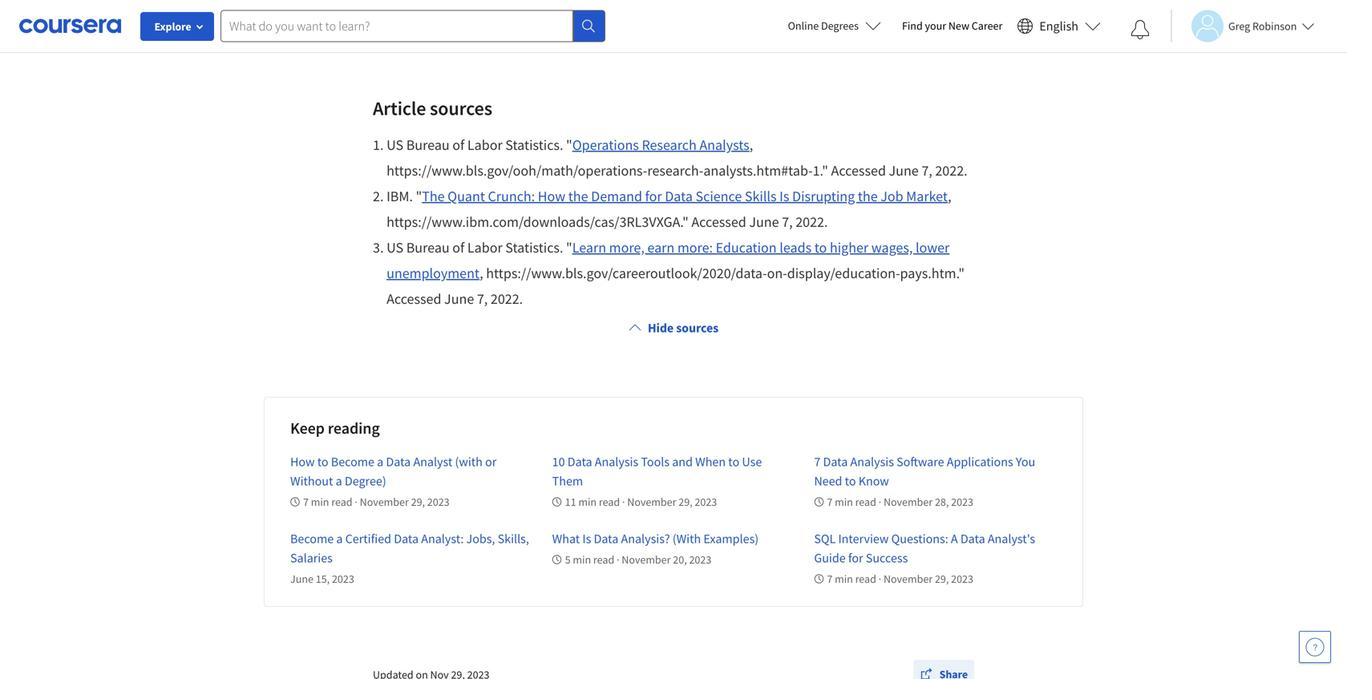 Task type: locate. For each thing, give the bounding box(es) containing it.
2023 right 28,
[[951, 495, 974, 509]]

7 data analysis software applications you need to know
[[814, 454, 1036, 489]]

november for tools
[[627, 495, 676, 509]]

earn
[[648, 239, 675, 257]]

become a certified data analyst: jobs, skills, salaries link
[[290, 531, 529, 566]]

labor up https://www.bls.gov/ooh/math/operations-
[[468, 136, 503, 154]]

data left analyst
[[386, 454, 411, 470]]

0 vertical spatial accessed
[[831, 162, 886, 180]]

june down skills
[[749, 213, 779, 231]]

2 . from the top
[[380, 187, 384, 205]]

1 vertical spatial 7,
[[782, 213, 793, 231]]

" down "https://www.ibm.com/downloads/cas/3rl3vxga.""
[[566, 239, 572, 257]]

is right the what
[[583, 531, 591, 547]]

0 horizontal spatial analysis
[[595, 454, 639, 470]]

0 vertical spatial how
[[538, 187, 566, 205]]

for down the research-
[[645, 187, 662, 205]]

more,
[[609, 239, 645, 257]]

2 vertical spatial "
[[566, 239, 572, 257]]

know
[[859, 473, 889, 489]]

" for us bureau of labor statistics. "
[[566, 239, 572, 257]]

29, up (with
[[679, 495, 693, 509]]

analysis up know
[[851, 454, 894, 470]]

7, inside , https://www.bls.gov/careeroutlook/2020/data-on-display/education-pays.htm." accessed june 7, 2022.
[[477, 290, 488, 308]]

the
[[568, 187, 588, 205], [858, 187, 878, 205]]

sql interview questions: a data analyst's guide for success link
[[814, 531, 1035, 566]]

0 vertical spatial is
[[780, 187, 790, 205]]

7 down "guide"
[[827, 572, 833, 586]]

2022. inside , https://www.bls.gov/ooh/math/operations-research-analysts.htm#tab-1." accessed june 7, 2022.
[[935, 162, 968, 180]]

the
[[422, 187, 445, 205]]

and
[[672, 454, 693, 470]]

of down the article sources
[[453, 136, 465, 154]]

us right 1
[[387, 136, 404, 154]]

2 horizontal spatial 7,
[[922, 162, 933, 180]]

0 vertical spatial statistics.
[[506, 136, 563, 154]]

1 vertical spatial us
[[387, 239, 404, 257]]

1 horizontal spatial sources
[[676, 320, 719, 336]]

data left "analyst:"
[[394, 531, 419, 547]]

2022. inside the , https://www.ibm.com/downloads/cas/3rl3vxga." accessed june 7, 2022.
[[796, 213, 828, 231]]

for inside list item
[[645, 187, 662, 205]]

bureau up unemployment
[[406, 239, 450, 257]]

1 horizontal spatial accessed
[[692, 213, 747, 231]]

to
[[815, 239, 827, 257], [317, 454, 329, 470], [728, 454, 740, 470], [845, 473, 856, 489]]

0 horizontal spatial accessed
[[387, 290, 441, 308]]

10 data analysis tools and when to use them
[[552, 454, 762, 489]]

of
[[453, 136, 465, 154], [453, 239, 465, 257]]

of for us bureau of labor statistics. " operations research analysts
[[453, 136, 465, 154]]

you
[[1016, 454, 1036, 470]]

data right 10
[[568, 454, 592, 470]]

7 min read · november 29, 2023 for questions:
[[827, 572, 974, 586]]

english
[[1040, 18, 1079, 34]]

show notifications image
[[1131, 20, 1150, 39]]

· down the "what is data analysis? (with examples)" on the bottom of page
[[617, 553, 620, 567]]

. down article
[[380, 136, 384, 154]]

2022. down us bureau of labor statistics. "
[[491, 290, 523, 308]]

2023
[[427, 495, 450, 509], [695, 495, 717, 509], [951, 495, 974, 509], [689, 553, 712, 567], [332, 572, 354, 586], [951, 572, 974, 586]]

0 horizontal spatial how
[[290, 454, 315, 470]]

us for us bureau of labor statistics. " operations research analysts
[[387, 136, 404, 154]]

.
[[380, 136, 384, 154], [380, 187, 384, 205], [380, 239, 384, 257]]

1
[[373, 136, 380, 154]]

7
[[814, 454, 821, 470], [303, 495, 309, 509], [827, 495, 833, 509], [827, 572, 833, 586]]

1 vertical spatial labor
[[468, 239, 503, 257]]

7,
[[922, 162, 933, 180], [782, 213, 793, 231], [477, 290, 488, 308]]

0 horizontal spatial sources
[[430, 96, 492, 120]]

7, inside , https://www.bls.gov/ooh/math/operations-research-analysts.htm#tab-1." accessed june 7, 2022.
[[922, 162, 933, 180]]

min right 5
[[573, 553, 591, 567]]

7 min read · november 29, 2023 for become
[[303, 495, 450, 509]]

software
[[897, 454, 944, 470]]

1 vertical spatial ,
[[948, 187, 952, 205]]

1 horizontal spatial 7,
[[782, 213, 793, 231]]

0 horizontal spatial ,
[[480, 264, 483, 282]]

2 vertical spatial .
[[380, 239, 384, 257]]

2023 for guide
[[951, 572, 974, 586]]

2 horizontal spatial ,
[[948, 187, 952, 205]]

29, for a
[[411, 495, 425, 509]]

data right a
[[961, 531, 985, 547]]

june inside , https://www.bls.gov/ooh/math/operations-research-analysts.htm#tab-1." accessed june 7, 2022.
[[889, 162, 919, 180]]

read right 11 in the bottom left of the page
[[599, 495, 620, 509]]

. down 2 .
[[380, 239, 384, 257]]

1 statistics. from the top
[[506, 136, 563, 154]]

29, for a
[[935, 572, 949, 586]]

0 horizontal spatial 7 min read · november 29, 2023
[[303, 495, 450, 509]]

1 vertical spatial of
[[453, 239, 465, 257]]

what
[[552, 531, 580, 547]]

data down the research-
[[665, 187, 693, 205]]

0 vertical spatial of
[[453, 136, 465, 154]]

read down know
[[855, 495, 877, 509]]

crunch:
[[488, 187, 535, 205]]

certified
[[345, 531, 391, 547]]

to right need at the right of page
[[845, 473, 856, 489]]

1 vertical spatial for
[[848, 550, 863, 566]]

of up unemployment
[[453, 239, 465, 257]]

use
[[742, 454, 762, 470]]

data inside become a certified data analyst: jobs, skills, salaries june 15, 2023
[[394, 531, 419, 547]]

1 vertical spatial is
[[583, 531, 591, 547]]

greg robinson button
[[1171, 10, 1315, 42]]

0 vertical spatial us
[[387, 136, 404, 154]]

november
[[360, 495, 409, 509], [627, 495, 676, 509], [884, 495, 933, 509], [622, 553, 671, 567], [884, 572, 933, 586]]

7, for analysts.htm#tab-
[[922, 162, 933, 180]]

0 horizontal spatial for
[[645, 187, 662, 205]]

2 analysis from the left
[[851, 454, 894, 470]]

, for us bureau of labor statistics. " operations research analysts
[[750, 136, 753, 154]]

analysis inside 7 data analysis software applications you need to know
[[851, 454, 894, 470]]

to inside the learn more, earn more: education leads to higher wages, lower unemployment
[[815, 239, 827, 257]]

0 vertical spatial .
[[380, 136, 384, 154]]

to inside the '10 data analysis tools and when to use them'
[[728, 454, 740, 470]]

2 horizontal spatial 29,
[[935, 572, 949, 586]]

2023 right "20,"
[[689, 553, 712, 567]]

how up "https://www.ibm.com/downloads/cas/3rl3vxga.""
[[538, 187, 566, 205]]

2022. up market
[[935, 162, 968, 180]]

0 vertical spatial for
[[645, 187, 662, 205]]

a
[[951, 531, 958, 547]]

become
[[331, 454, 375, 470], [290, 531, 334, 547]]

june down unemployment
[[444, 290, 474, 308]]

2023 for to
[[695, 495, 717, 509]]

1 horizontal spatial for
[[848, 550, 863, 566]]

1 analysis from the left
[[595, 454, 639, 470]]

us right 3
[[387, 239, 404, 257]]

2023 down when
[[695, 495, 717, 509]]

become a certified data analyst: jobs, skills, salaries june 15, 2023
[[290, 531, 529, 586]]

article sources
[[373, 96, 492, 120]]

accessed
[[831, 162, 886, 180], [692, 213, 747, 231], [387, 290, 441, 308]]

1 .
[[373, 136, 387, 154]]

" right ibm.
[[416, 187, 422, 205]]

1 list item from the top
[[373, 132, 974, 184]]

to left use
[[728, 454, 740, 470]]

data inside list item
[[665, 187, 693, 205]]

1 horizontal spatial the
[[858, 187, 878, 205]]

statistics.
[[506, 136, 563, 154], [506, 239, 563, 257]]

sources
[[430, 96, 492, 120], [676, 320, 719, 336]]

2 horizontal spatial accessed
[[831, 162, 886, 180]]

statistics. up https://www.bls.gov/ooh/math/operations-
[[506, 136, 563, 154]]

without
[[290, 473, 333, 489]]

1 vertical spatial statistics.
[[506, 239, 563, 257]]

2 statistics. from the top
[[506, 239, 563, 257]]

a left certified
[[336, 531, 343, 547]]

read right 5
[[593, 553, 615, 567]]

june left '15,'
[[290, 572, 314, 586]]

1 vertical spatial .
[[380, 187, 384, 205]]

a left degree)
[[336, 473, 342, 489]]

new
[[949, 18, 970, 33]]

· up analysis?
[[622, 495, 625, 509]]

0 horizontal spatial 29,
[[411, 495, 425, 509]]

https://www.ibm.com/downloads/cas/3rl3vxga."
[[387, 213, 689, 231]]

november left 28,
[[884, 495, 933, 509]]

2 vertical spatial 2022.
[[491, 290, 523, 308]]

11
[[565, 495, 576, 509]]

2023 down a
[[951, 572, 974, 586]]

a up degree)
[[377, 454, 384, 470]]

, up the analysts.htm#tab-
[[750, 136, 753, 154]]

analysis left the tools
[[595, 454, 639, 470]]

1 vertical spatial become
[[290, 531, 334, 547]]

data up need at the right of page
[[823, 454, 848, 470]]

sql interview questions: a data analyst's guide for success
[[814, 531, 1035, 566]]

read for how
[[331, 495, 353, 509]]

min for how
[[311, 495, 329, 509]]

min
[[311, 495, 329, 509], [579, 495, 597, 509], [835, 495, 853, 509], [573, 553, 591, 567], [835, 572, 853, 586]]

1 horizontal spatial 7 min read · november 29, 2023
[[827, 572, 974, 586]]

1 horizontal spatial is
[[780, 187, 790, 205]]

is right skills
[[780, 187, 790, 205]]

1 vertical spatial bureau
[[406, 239, 450, 257]]

, inside the , https://www.ibm.com/downloads/cas/3rl3vxga." accessed june 7, 2022.
[[948, 187, 952, 205]]

· down success
[[879, 572, 882, 586]]

0 vertical spatial bureau
[[406, 136, 450, 154]]

november down degree)
[[360, 495, 409, 509]]

min for 10
[[579, 495, 597, 509]]

how up without
[[290, 454, 315, 470]]

, up lower
[[948, 187, 952, 205]]

1 horizontal spatial 2022.
[[796, 213, 828, 231]]

10
[[552, 454, 565, 470]]

sources inside dropdown button
[[676, 320, 719, 336]]

for down interview
[[848, 550, 863, 566]]

november for a
[[884, 572, 933, 586]]

0 vertical spatial ,
[[750, 136, 753, 154]]

read for 10
[[599, 495, 620, 509]]

· for a
[[879, 572, 882, 586]]

higher
[[830, 239, 869, 257]]

2 the from the left
[[858, 187, 878, 205]]

read
[[331, 495, 353, 509], [599, 495, 620, 509], [855, 495, 877, 509], [593, 553, 615, 567], [855, 572, 877, 586]]

·
[[355, 495, 358, 509], [622, 495, 625, 509], [879, 495, 882, 509], [617, 553, 620, 567], [879, 572, 882, 586]]

1 bureau from the top
[[406, 136, 450, 154]]

labor for us bureau of labor statistics. "
[[468, 239, 503, 257]]

become inside how to become a data analyst (with or without a degree)
[[331, 454, 375, 470]]

1 horizontal spatial how
[[538, 187, 566, 205]]

0 horizontal spatial is
[[583, 531, 591, 547]]

0 vertical spatial 7 min read · november 29, 2023
[[303, 495, 450, 509]]

1 . from the top
[[380, 136, 384, 154]]

education
[[716, 239, 777, 257]]

1 vertical spatial how
[[290, 454, 315, 470]]

7 data analysis software applications you need to know link
[[814, 454, 1036, 489]]

· for analysis?
[[617, 553, 620, 567]]

read for sql
[[855, 572, 877, 586]]

0 horizontal spatial 2022.
[[491, 290, 523, 308]]

interview
[[838, 531, 889, 547]]

0 horizontal spatial the
[[568, 187, 588, 205]]

what is data analysis? (with examples)
[[552, 531, 759, 547]]

. left ibm.
[[380, 187, 384, 205]]

list item containing 2
[[373, 184, 974, 235]]

0 vertical spatial sources
[[430, 96, 492, 120]]

min for 7
[[835, 495, 853, 509]]

7, up market
[[922, 162, 933, 180]]

min for sql
[[835, 572, 853, 586]]

min down "guide"
[[835, 572, 853, 586]]

1 vertical spatial 7 min read · november 29, 2023
[[827, 572, 974, 586]]

2023 up "analyst:"
[[427, 495, 450, 509]]

2 bureau from the top
[[406, 239, 450, 257]]

2 horizontal spatial 2022.
[[935, 162, 968, 180]]

for inside sql interview questions: a data analyst's guide for success
[[848, 550, 863, 566]]

accessed inside , https://www.bls.gov/ooh/math/operations-research-analysts.htm#tab-1." accessed june 7, 2022.
[[831, 162, 886, 180]]

, inside , https://www.bls.gov/ooh/math/operations-research-analysts.htm#tab-1." accessed june 7, 2022.
[[750, 136, 753, 154]]

research
[[642, 136, 697, 154]]

3 list item from the top
[[373, 235, 974, 312]]

accessed down unemployment
[[387, 290, 441, 308]]

7, up leads
[[782, 213, 793, 231]]

the left demand
[[568, 187, 588, 205]]

read down success
[[855, 572, 877, 586]]

keep reading
[[290, 418, 380, 438]]

2 vertical spatial 7,
[[477, 290, 488, 308]]

2 labor from the top
[[468, 239, 503, 257]]

2 vertical spatial ,
[[480, 264, 483, 282]]

1 labor from the top
[[468, 136, 503, 154]]

read down degree)
[[331, 495, 353, 509]]

november for software
[[884, 495, 933, 509]]

min down need at the right of page
[[835, 495, 853, 509]]

to up without
[[317, 454, 329, 470]]

2022. down disrupting
[[796, 213, 828, 231]]

sources for article sources
[[430, 96, 492, 120]]

0 vertical spatial 2022.
[[935, 162, 968, 180]]

1 horizontal spatial analysis
[[851, 454, 894, 470]]

0 horizontal spatial 7,
[[477, 290, 488, 308]]

the left job
[[858, 187, 878, 205]]

7 for sql interview questions: a data analyst's guide for success
[[827, 572, 833, 586]]

greg robinson
[[1229, 19, 1297, 33]]

when
[[695, 454, 726, 470]]

to inside 7 data analysis software applications you need to know
[[845, 473, 856, 489]]

29, down how to become a data analyst (with or without a degree)
[[411, 495, 425, 509]]

accessed inside , https://www.bls.gov/careeroutlook/2020/data-on-display/education-pays.htm." accessed june 7, 2022.
[[387, 290, 441, 308]]

2 of from the top
[[453, 239, 465, 257]]

a
[[377, 454, 384, 470], [336, 473, 342, 489], [336, 531, 343, 547]]

0 vertical spatial labor
[[468, 136, 503, 154]]

2022.
[[935, 162, 968, 180], [796, 213, 828, 231], [491, 290, 523, 308]]

2 vertical spatial accessed
[[387, 290, 441, 308]]

1 of from the top
[[453, 136, 465, 154]]

list
[[373, 132, 974, 312]]

accessed for display/education-
[[387, 290, 441, 308]]

1 us from the top
[[387, 136, 404, 154]]

how inside list item
[[538, 187, 566, 205]]

sources right article
[[430, 96, 492, 120]]

become up degree)
[[331, 454, 375, 470]]

7 min read · november 29, 2023 down success
[[827, 572, 974, 586]]

7 up need at the right of page
[[814, 454, 821, 470]]

to right leads
[[815, 239, 827, 257]]

· down know
[[879, 495, 882, 509]]

29, down sql interview questions: a data analyst's guide for success
[[935, 572, 949, 586]]

june inside the , https://www.ibm.com/downloads/cas/3rl3vxga." accessed june 7, 2022.
[[749, 213, 779, 231]]

sources right the hide
[[676, 320, 719, 336]]

1 vertical spatial 2022.
[[796, 213, 828, 231]]

november down 10 data analysis tools and when to use them link
[[627, 495, 676, 509]]

2 vertical spatial a
[[336, 531, 343, 547]]

(with
[[455, 454, 483, 470]]

None search field
[[221, 10, 606, 42]]

us bureau of labor statistics. " operations research analysts
[[387, 136, 750, 154]]

us bureau of labor statistics. "
[[387, 239, 572, 257]]

accessed right 1."
[[831, 162, 886, 180]]

market
[[906, 187, 948, 205]]

min right 11 in the bottom left of the page
[[579, 495, 597, 509]]

" up https://www.bls.gov/ooh/math/operations-
[[566, 136, 572, 154]]

11 min read · november 29, 2023
[[565, 495, 717, 509]]

analysis
[[595, 454, 639, 470], [851, 454, 894, 470]]

0 vertical spatial 7,
[[922, 162, 933, 180]]

5
[[565, 553, 571, 567]]

2022. inside , https://www.bls.gov/careeroutlook/2020/data-on-display/education-pays.htm." accessed june 7, 2022.
[[491, 290, 523, 308]]

2 us from the top
[[387, 239, 404, 257]]

min down without
[[311, 495, 329, 509]]

june up job
[[889, 162, 919, 180]]

· down degree)
[[355, 495, 358, 509]]

sources for hide sources
[[676, 320, 719, 336]]

2023 right '15,'
[[332, 572, 354, 586]]

labor down quant
[[468, 239, 503, 257]]

salaries
[[290, 550, 333, 566]]

, down us bureau of labor statistics. "
[[480, 264, 483, 282]]

1 horizontal spatial 29,
[[679, 495, 693, 509]]

become up salaries
[[290, 531, 334, 547]]

list containing 1
[[373, 132, 974, 312]]

7 down without
[[303, 495, 309, 509]]

find your new career
[[902, 18, 1003, 33]]

2 .
[[373, 187, 387, 205]]

2 list item from the top
[[373, 184, 974, 235]]

online degrees
[[788, 18, 859, 33]]

november down analysis?
[[622, 553, 671, 567]]

november for a
[[360, 495, 409, 509]]

find your new career link
[[894, 16, 1011, 36]]

labor
[[468, 136, 503, 154], [468, 239, 503, 257]]

3 . from the top
[[380, 239, 384, 257]]

1 horizontal spatial ,
[[750, 136, 753, 154]]

november down success
[[884, 572, 933, 586]]

list item
[[373, 132, 974, 184], [373, 184, 974, 235], [373, 235, 974, 312]]

statistics. down "https://www.ibm.com/downloads/cas/3rl3vxga.""
[[506, 239, 563, 257]]

accessed inside the , https://www.ibm.com/downloads/cas/3rl3vxga." accessed june 7, 2022.
[[692, 213, 747, 231]]

7 down need at the right of page
[[827, 495, 833, 509]]

disrupting
[[792, 187, 855, 205]]

7 min read · november 29, 2023 down degree)
[[303, 495, 450, 509]]

29, for tools
[[679, 495, 693, 509]]

lower
[[916, 239, 950, 257]]

accessed down science
[[692, 213, 747, 231]]

0 vertical spatial become
[[331, 454, 375, 470]]

7, down us bureau of labor statistics. "
[[477, 290, 488, 308]]

data up 5 min read · november 20, 2023
[[594, 531, 619, 547]]

demand
[[591, 187, 642, 205]]

1 vertical spatial accessed
[[692, 213, 747, 231]]

bureau down the article sources
[[406, 136, 450, 154]]

0 vertical spatial "
[[566, 136, 572, 154]]

. for us bureau of labor statistics. " operations research analysts
[[380, 136, 384, 154]]

1 vertical spatial sources
[[676, 320, 719, 336]]

analysis inside the '10 data analysis tools and when to use them'
[[595, 454, 639, 470]]



Task type: vqa. For each thing, say whether or not it's contained in the screenshot.


Task type: describe. For each thing, give the bounding box(es) containing it.
statistics. for us bureau of labor statistics. "
[[506, 239, 563, 257]]

hide sources
[[648, 320, 719, 336]]

sql
[[814, 531, 836, 547]]

list item containing 1
[[373, 132, 974, 184]]

your
[[925, 18, 946, 33]]

hide sources button
[[622, 312, 725, 344]]

find
[[902, 18, 923, 33]]

list item containing 3
[[373, 235, 974, 312]]

november for analysis?
[[622, 553, 671, 567]]

what is data analysis? (with examples) link
[[552, 531, 759, 547]]

learn
[[572, 239, 606, 257]]

read for what
[[593, 553, 615, 567]]

7 min read · november 28, 2023
[[827, 495, 974, 509]]

how to become a data analyst (with or without a degree) link
[[290, 454, 497, 489]]

wages,
[[872, 239, 913, 257]]

coursera image
[[19, 13, 121, 39]]

article
[[373, 96, 426, 120]]

analysts.htm#tab-
[[704, 162, 813, 180]]

https://www.bls.gov/ooh/math/operations-
[[387, 162, 648, 180]]

skills,
[[498, 531, 529, 547]]

15,
[[316, 572, 330, 586]]

online degrees button
[[775, 8, 894, 43]]

the quant crunch: how the demand for data science skills is disrupting the job market link
[[422, 187, 948, 205]]

hide
[[648, 320, 674, 336]]

accessed for analysts.htm#tab-
[[831, 162, 886, 180]]

science
[[696, 187, 742, 205]]

2
[[373, 187, 380, 205]]

3 .
[[373, 239, 387, 257]]

us for us bureau of labor statistics. "
[[387, 239, 404, 257]]

2023 for (with
[[427, 495, 450, 509]]

jobs,
[[466, 531, 495, 547]]

, https://www.bls.gov/careeroutlook/2020/data-on-display/education-pays.htm." accessed june 7, 2022.
[[387, 264, 965, 308]]

to inside how to become a data analyst (with or without a degree)
[[317, 454, 329, 470]]

, https://www.ibm.com/downloads/cas/3rl3vxga." accessed june 7, 2022.
[[387, 187, 952, 231]]

10 data analysis tools and when to use them link
[[552, 454, 762, 489]]

greg
[[1229, 19, 1251, 33]]

degree)
[[345, 473, 386, 489]]

explore
[[154, 19, 191, 34]]

tools
[[641, 454, 670, 470]]

, for ibm. " the quant crunch: how the demand for data science skills is disrupting the job market
[[948, 187, 952, 205]]

degrees
[[821, 18, 859, 33]]

career
[[972, 18, 1003, 33]]

operations
[[572, 136, 639, 154]]

2023 for need
[[951, 495, 974, 509]]

questions:
[[892, 531, 949, 547]]

robinson
[[1253, 19, 1297, 33]]

statistics. for us bureau of labor statistics. " operations research analysts
[[506, 136, 563, 154]]

· for tools
[[622, 495, 625, 509]]

on-
[[767, 264, 787, 282]]

success
[[866, 550, 908, 566]]

skills
[[745, 187, 777, 205]]

1 the from the left
[[568, 187, 588, 205]]

help center image
[[1306, 638, 1325, 657]]

20,
[[673, 553, 687, 567]]

a inside become a certified data analyst: jobs, skills, salaries june 15, 2023
[[336, 531, 343, 547]]

job
[[881, 187, 904, 205]]

1 vertical spatial a
[[336, 473, 342, 489]]

operations research analysts link
[[572, 136, 750, 154]]

applications
[[947, 454, 1014, 470]]

leads
[[780, 239, 812, 257]]

7, inside the , https://www.ibm.com/downloads/cas/3rl3vxga." accessed june 7, 2022.
[[782, 213, 793, 231]]

· for software
[[879, 495, 882, 509]]

2023 inside become a certified data analyst: jobs, skills, salaries june 15, 2023
[[332, 572, 354, 586]]

pays.htm."
[[900, 264, 965, 282]]

analyst:
[[421, 531, 464, 547]]

examples)
[[704, 531, 759, 547]]

7, for display/education-
[[477, 290, 488, 308]]

" for us bureau of labor statistics. " operations research analysts
[[566, 136, 572, 154]]

ibm.
[[387, 187, 413, 205]]

analyst's
[[988, 531, 1035, 547]]

unemployment
[[387, 264, 480, 282]]

analysts
[[700, 136, 750, 154]]

3
[[373, 239, 380, 257]]

data inside how to become a data analyst (with or without a degree)
[[386, 454, 411, 470]]

What do you want to learn? text field
[[221, 10, 573, 42]]

read for 7
[[855, 495, 877, 509]]

research-
[[648, 162, 704, 180]]

2022. for display/education-
[[491, 290, 523, 308]]

data inside sql interview questions: a data analyst's guide for success
[[961, 531, 985, 547]]

7 for 7 data analysis software applications you need to know
[[827, 495, 833, 509]]

english button
[[1011, 0, 1108, 52]]

is inside list item
[[780, 187, 790, 205]]

june inside , https://www.bls.gov/careeroutlook/2020/data-on-display/education-pays.htm." accessed june 7, 2022.
[[444, 290, 474, 308]]

of for us bureau of labor statistics. "
[[453, 239, 465, 257]]

bureau for us bureau of labor statistics. "
[[406, 239, 450, 257]]

guide
[[814, 550, 846, 566]]

, inside , https://www.bls.gov/careeroutlook/2020/data-on-display/education-pays.htm." accessed june 7, 2022.
[[480, 264, 483, 282]]

7 for how to become a data analyst (with or without a degree)
[[303, 495, 309, 509]]

(with
[[673, 531, 701, 547]]

become inside become a certified data analyst: jobs, skills, salaries june 15, 2023
[[290, 531, 334, 547]]

28,
[[935, 495, 949, 509]]

analysis for tools
[[595, 454, 639, 470]]

· for a
[[355, 495, 358, 509]]

learn more, earn more: education leads to higher wages, lower unemployment link
[[387, 239, 950, 282]]

more:
[[678, 239, 713, 257]]

analysis?
[[621, 531, 670, 547]]

1 vertical spatial "
[[416, 187, 422, 205]]

need
[[814, 473, 842, 489]]

7 inside 7 data analysis software applications you need to know
[[814, 454, 821, 470]]

how inside how to become a data analyst (with or without a degree)
[[290, 454, 315, 470]]

analysis for software
[[851, 454, 894, 470]]

learn more, earn more: education leads to higher wages, lower unemployment
[[387, 239, 950, 282]]

june inside become a certified data analyst: jobs, skills, salaries june 15, 2023
[[290, 572, 314, 586]]

min for what
[[573, 553, 591, 567]]

display/education-
[[787, 264, 900, 282]]

explore button
[[140, 12, 214, 41]]

reading
[[328, 418, 380, 438]]

labor for us bureau of labor statistics. " operations research analysts
[[468, 136, 503, 154]]

keep
[[290, 418, 325, 438]]

data inside the '10 data analysis tools and when to use them'
[[568, 454, 592, 470]]

. for ibm. " the quant crunch: how the demand for data science skills is disrupting the job market
[[380, 187, 384, 205]]

bureau for us bureau of labor statistics. " operations research analysts
[[406, 136, 450, 154]]

0 vertical spatial a
[[377, 454, 384, 470]]

2022. for analysts.htm#tab-
[[935, 162, 968, 180]]

data inside 7 data analysis software applications you need to know
[[823, 454, 848, 470]]

ibm. " the quant crunch: how the demand for data science skills is disrupting the job market
[[387, 187, 948, 205]]



